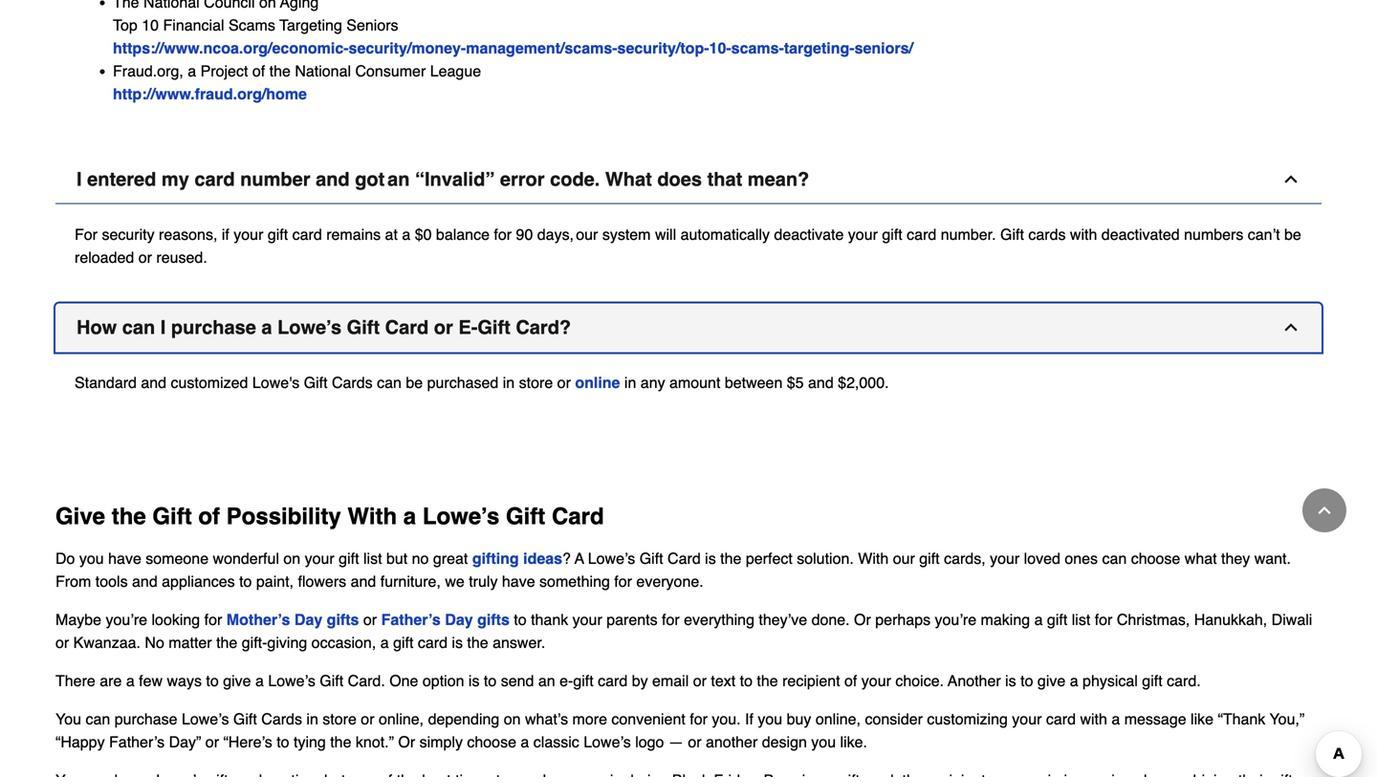 Task type: vqa. For each thing, say whether or not it's contained in the screenshot.
the amount
yes



Task type: describe. For each thing, give the bounding box(es) containing it.
https://www.ncoa.org/economic-security/money-management/scams-security/top-10-scams-targeting-seniors/ link
[[113, 39, 922, 57]]

gift up flowers
[[339, 550, 359, 568]]

league
[[430, 62, 481, 80]]

project
[[200, 62, 248, 80]]

code.
[[550, 168, 600, 190]]

card left number.
[[907, 226, 937, 244]]

"thank
[[1218, 711, 1266, 728]]

matter
[[169, 634, 212, 652]]

is right the option
[[469, 673, 480, 690]]

standard and customized lowe's gift cards can be purchased in store or online in any amount between $5 and $2,000.
[[75, 374, 889, 392]]

or up knot."
[[361, 711, 374, 728]]

to inside you can purchase lowe's gift cards in store or online, depending on what's more convenient for you. if you buy online, consider customizing your card with a message like "thank you," "happy father's day" or "here's to tying the knot." or simply choose a classic lowe's logo — or another design you like.
[[277, 734, 289, 751]]

or right the "day""
[[205, 734, 219, 751]]

choose inside ? a lowe's gift card is the perfect solution. with our gift cards, your loved ones can choose what they want. from tools and appliances to paint, flowers and furniture, we truly have something for everyone.
[[1131, 550, 1181, 568]]

for inside for security reasons, if your gift card remains at a $0 balance for 90 days, our system will automatically deactivate your gift card number. gift cards with deactivated numbers can't be reloaded or reused.
[[494, 226, 512, 244]]

you can purchase lowe's gift cards in store or online, depending on what's more convenient for you. if you buy online, consider customizing your card with a message like "thank you," "happy father's day" or "here's to tying the knot." or simply choose a classic lowe's logo — or another design you like.
[[55, 711, 1305, 751]]

1 you're from the left
[[106, 611, 147, 629]]

the left "recipient"
[[757, 673, 778, 690]]

your right deactivate
[[848, 226, 878, 244]]

reloaded
[[75, 249, 134, 266]]

is inside ? a lowe's gift card is the perfect solution. with our gift cards, your loved ones can choose what they want. from tools and appliances to paint, flowers and furniture, we truly have something for everyone.
[[705, 550, 716, 568]]

deactivate
[[774, 226, 844, 244]]

something
[[539, 573, 610, 591]]

flowers
[[298, 573, 346, 591]]

to left 'send'
[[484, 673, 497, 690]]

1 vertical spatial of
[[198, 504, 220, 530]]

mother's day gifts link
[[226, 611, 359, 629]]

1 horizontal spatial father's
[[381, 611, 441, 629]]

seniors/
[[855, 39, 913, 57]]

0 horizontal spatial list
[[363, 550, 382, 568]]

give
[[55, 504, 105, 530]]

our
[[893, 550, 915, 568]]

someone
[[146, 550, 209, 568]]

? a lowe's gift card is the perfect solution. with our gift cards, your loved ones can choose what they want. from tools and appliances to paint, flowers and furniture, we truly have something for everyone.
[[55, 550, 1291, 591]]

what
[[1185, 550, 1217, 568]]

give the gift of possibility with a lowe's gift card
[[55, 504, 604, 530]]

and right $5
[[808, 374, 834, 392]]

gift up someone
[[152, 504, 192, 530]]

furniture,
[[380, 573, 441, 591]]

system
[[602, 226, 651, 244]]

lowe's down giving
[[268, 673, 315, 690]]

option
[[423, 673, 464, 690]]

a down physical
[[1112, 711, 1120, 728]]

on inside you can purchase lowe's gift cards in store or online, depending on what's more convenient for you. if you buy online, consider customizing your card with a message like "thank you," "happy father's day" or "here's to tying the knot." or simply choose a classic lowe's logo — or another design you like.
[[504, 711, 521, 728]]

maybe
[[55, 611, 101, 629]]

number.
[[941, 226, 996, 244]]

gift left number.
[[882, 226, 903, 244]]

for down everyone.
[[662, 611, 680, 629]]

"here's
[[223, 734, 272, 751]]

at
[[385, 226, 398, 244]]

top
[[113, 16, 138, 34]]

a left physical
[[1070, 673, 1079, 690]]

choose inside you can purchase lowe's gift cards in store or online, depending on what's more convenient for you. if you buy online, consider customizing your card with a message like "thank you," "happy father's day" or "here's to tying the knot." or simply choose a classic lowe's logo — or another design you like.
[[467, 734, 516, 751]]

truly
[[469, 573, 498, 591]]

parents
[[607, 611, 658, 629]]

want.
[[1255, 550, 1291, 568]]

gift down 'remains' on the top left
[[347, 317, 380, 339]]

or right —
[[688, 734, 702, 751]]

a up the no
[[403, 504, 416, 530]]

gift right if
[[268, 226, 288, 244]]

gift right the an in the left of the page
[[573, 673, 594, 690]]

gift inside ? a lowe's gift card is the perfect solution. with our gift cards, your loved ones can choose what they want. from tools and appliances to paint, flowers and furniture, we truly have something for everyone.
[[919, 550, 940, 568]]

reasons,
[[159, 226, 217, 244]]

gift up one
[[393, 634, 414, 652]]

buy
[[787, 711, 811, 728]]

tying
[[294, 734, 326, 751]]

2 day from the left
[[445, 611, 473, 629]]

lowe's inside how can i purchase a lowe's gift card or e-gift card? button
[[277, 317, 342, 339]]

you,"
[[1270, 711, 1305, 728]]

gift right making
[[1047, 611, 1068, 629]]

gifting ideas link
[[472, 550, 562, 568]]

lowe's
[[252, 374, 300, 392]]

security/top-
[[617, 39, 709, 57]]

appliances
[[162, 573, 235, 591]]

lowe's inside ? a lowe's gift card is the perfect solution. with our gift cards, your loved ones can choose what they want. from tools and appliances to paint, flowers and furniture, we truly have something for everyone.
[[588, 550, 635, 568]]

and inside button
[[316, 168, 350, 190]]

for inside ? a lowe's gift card is the perfect solution. with our gift cards, your loved ones can choose what they want. from tools and appliances to paint, flowers and furniture, we truly have something for everyone.
[[614, 573, 632, 591]]

can left purchased
[[377, 374, 402, 392]]

a right are
[[126, 673, 135, 690]]

another
[[706, 734, 758, 751]]

the inside ? a lowe's gift card is the perfect solution. with our gift cards, your loved ones can choose what they want. from tools and appliances to paint, flowers and furniture, we truly have something for everyone.
[[720, 550, 742, 568]]

10
[[142, 16, 159, 34]]

2 vertical spatial you
[[811, 734, 836, 751]]

ways
[[167, 673, 202, 690]]

do you have someone wonderful on your gift list but no great gifting ideas
[[55, 550, 562, 568]]

any
[[641, 374, 665, 392]]

a right occasion,
[[380, 634, 389, 652]]

the right give
[[112, 504, 146, 530]]

1 horizontal spatial in
[[503, 374, 515, 392]]

to inside to thank your parents for everything they've done. or perhaps you're making a gift list for christmas, hanukkah, diwali or kwanzaa. no matter the gift-giving occasion, a gift card is the answer.
[[514, 611, 527, 629]]

scams-
[[731, 39, 784, 57]]

your inside ? a lowe's gift card is the perfect solution. with our gift cards, your loved ones can choose what they want. from tools and appliances to paint, flowers and furniture, we truly have something for everyone.
[[990, 550, 1020, 568]]

store inside you can purchase lowe's gift cards in store or online, depending on what's more convenient for you. if you buy online, consider customizing your card with a message like "thank you," "happy father's day" or "here's to tying the knot." or simply choose a classic lowe's logo — or another design you like.
[[323, 711, 357, 728]]

i entered my card number and got an "invalid" error code. what does that mean? button
[[55, 156, 1322, 204]]

10-
[[709, 39, 731, 57]]

like
[[1191, 711, 1214, 728]]

day"
[[169, 734, 201, 751]]

or left text
[[693, 673, 707, 690]]

or up occasion,
[[363, 611, 377, 629]]

an
[[538, 673, 555, 690]]

or inside for security reasons, if your gift card remains at a $0 balance for 90 days, our system will automatically deactivate your gift card number. gift cards with deactivated numbers can't be reloaded or reused.
[[138, 249, 152, 266]]

for security reasons, if your gift card remains at a $0 balance for 90 days, our system will automatically deactivate your gift card number. gift cards with deactivated numbers can't be reloaded or reused.
[[75, 226, 1302, 266]]

few
[[139, 673, 163, 690]]

my
[[162, 168, 189, 190]]

wonderful
[[213, 550, 279, 568]]

0 horizontal spatial on
[[283, 550, 300, 568]]

gift left card.
[[320, 673, 344, 690]]

choice.
[[896, 673, 944, 690]]

to right another
[[1021, 673, 1033, 690]]

1 give from the left
[[223, 673, 251, 690]]

http://www.fraud.org/home
[[113, 85, 307, 103]]

1 horizontal spatial i
[[160, 317, 166, 339]]

a left classic
[[521, 734, 529, 751]]

email
[[652, 673, 689, 690]]

ideas
[[523, 550, 562, 568]]

customized
[[171, 374, 248, 392]]

can inside ? a lowe's gift card is the perfect solution. with our gift cards, your loved ones can choose what they want. from tools and appliances to paint, flowers and furniture, we truly have something for everyone.
[[1102, 550, 1127, 568]]

the inside you can purchase lowe's gift cards in store or online, depending on what's more convenient for you. if you buy online, consider customizing your card with a message like "thank you," "happy father's day" or "here's to tying the knot." or simply choose a classic lowe's logo — or another design you like.
[[330, 734, 351, 751]]

your right if
[[234, 226, 263, 244]]

lowe's down more
[[584, 734, 631, 751]]

e-
[[458, 317, 478, 339]]

and right the standard
[[141, 374, 167, 392]]

you're inside to thank your parents for everything they've done. or perhaps you're making a gift list for christmas, hanukkah, diwali or kwanzaa. no matter the gift-giving occasion, a gift card is the answer.
[[935, 611, 977, 629]]

reused.
[[156, 249, 207, 266]]

cards for can
[[332, 374, 373, 392]]

scroll to top element
[[1303, 489, 1347, 533]]

or left online link at the left
[[557, 374, 571, 392]]

card left 'remains' on the top left
[[292, 226, 322, 244]]

0 horizontal spatial with
[[348, 504, 397, 530]]

card.
[[348, 673, 385, 690]]

for up "matter"
[[204, 611, 222, 629]]

your inside you can purchase lowe's gift cards in store or online, depending on what's more convenient for you. if you buy online, consider customizing your card with a message like "thank you," "happy father's day" or "here's to tying the knot." or simply choose a classic lowe's logo — or another design you like.
[[1012, 711, 1042, 728]]

more
[[572, 711, 607, 728]]

gift inside ? a lowe's gift card is the perfect solution. with our gift cards, your loved ones can choose what they want. from tools and appliances to paint, flowers and furniture, we truly have something for everyone.
[[640, 550, 663, 568]]

the down father's day gifts link
[[467, 634, 488, 652]]

to right ways
[[206, 673, 219, 690]]

thank
[[531, 611, 568, 629]]

2 give from the left
[[1038, 673, 1066, 690]]

card?
[[516, 317, 571, 339]]

and right flowers
[[351, 573, 376, 591]]

lowe's up the "day""
[[182, 711, 229, 728]]

you
[[55, 711, 81, 728]]

with for card
[[1080, 711, 1108, 728]]

like.
[[840, 734, 868, 751]]

is inside to thank your parents for everything they've done. or perhaps you're making a gift list for christmas, hanukkah, diwali or kwanzaa. no matter the gift-giving occasion, a gift card is the answer.
[[452, 634, 463, 652]]

card left by
[[598, 673, 628, 690]]

1 horizontal spatial card
[[552, 504, 604, 530]]

purchase inside button
[[171, 317, 256, 339]]

$0
[[415, 226, 432, 244]]

?
[[562, 550, 571, 568]]

card inside ? a lowe's gift card is the perfect solution. with our gift cards, your loved ones can choose what they want. from tools and appliances to paint, flowers and furniture, we truly have something for everyone.
[[668, 550, 701, 568]]



Task type: locate. For each thing, give the bounding box(es) containing it.
0 vertical spatial you
[[79, 550, 104, 568]]

from
[[55, 573, 91, 591]]

$5
[[787, 374, 804, 392]]

for left christmas,
[[1095, 611, 1113, 629]]

0 horizontal spatial store
[[323, 711, 357, 728]]

christmas,
[[1117, 611, 1190, 629]]

2 vertical spatial card
[[668, 550, 701, 568]]

father's inside you can purchase lowe's gift cards in store or online, depending on what's more convenient for you. if you buy online, consider customizing your card with a message like "thank you," "happy father's day" or "here's to tying the knot." or simply choose a classic lowe's logo — or another design you like.
[[109, 734, 165, 751]]

2 horizontal spatial in
[[624, 374, 636, 392]]

cards
[[1029, 226, 1066, 244]]

1 vertical spatial choose
[[467, 734, 516, 751]]

your right customizing
[[1012, 711, 1042, 728]]

with right cards at top
[[1070, 226, 1097, 244]]

0 vertical spatial have
[[108, 550, 141, 568]]

0 vertical spatial i
[[77, 168, 82, 190]]

0 horizontal spatial have
[[108, 550, 141, 568]]

balance
[[436, 226, 490, 244]]

1 horizontal spatial have
[[502, 573, 535, 591]]

automatically
[[681, 226, 770, 244]]

1 vertical spatial or
[[398, 734, 415, 751]]

the left gift-
[[216, 634, 238, 652]]

cards inside you can purchase lowe's gift cards in store or online, depending on what's more convenient for you. if you buy online, consider customizing your card with a message like "thank you," "happy father's day" or "here's to tying the knot." or simply choose a classic lowe's logo — or another design you like.
[[261, 711, 302, 728]]

1 horizontal spatial on
[[504, 711, 521, 728]]

knot."
[[356, 734, 394, 751]]

the left national
[[269, 62, 291, 80]]

solution.
[[797, 550, 854, 568]]

father's left the "day""
[[109, 734, 165, 751]]

2 horizontal spatial card
[[668, 550, 701, 568]]

i right how
[[160, 317, 166, 339]]

2 vertical spatial of
[[845, 673, 857, 690]]

1 horizontal spatial with
[[858, 550, 889, 568]]

1 horizontal spatial choose
[[1131, 550, 1181, 568]]

gift right the our
[[919, 550, 940, 568]]

scams
[[229, 16, 275, 34]]

lowe's
[[277, 317, 342, 339], [423, 504, 500, 530], [588, 550, 635, 568], [268, 673, 315, 690], [182, 711, 229, 728], [584, 734, 631, 751]]

1 online, from the left
[[379, 711, 424, 728]]

of inside top 10 financial scams targeting seniors https://www.ncoa.org/economic-security/money-management/scams-security/top-10-scams-targeting-seniors/ fraud.org, a project of the national consumer league http://www.fraud.org/home
[[252, 62, 265, 80]]

error
[[500, 168, 545, 190]]

1 vertical spatial have
[[502, 573, 535, 591]]

card
[[195, 168, 235, 190], [292, 226, 322, 244], [907, 226, 937, 244], [418, 634, 448, 652], [598, 673, 628, 690], [1046, 711, 1076, 728]]

0 vertical spatial list
[[363, 550, 382, 568]]

on up "paint,"
[[283, 550, 300, 568]]

2 online, from the left
[[816, 711, 861, 728]]

to thank your parents for everything they've done. or perhaps you're making a gift list for christmas, hanukkah, diwali or kwanzaa. no matter the gift-giving occasion, a gift card is the answer.
[[55, 611, 1313, 652]]

a
[[575, 550, 584, 568]]

text
[[711, 673, 736, 690]]

can inside you can purchase lowe's gift cards in store or online, depending on what's more convenient for you. if you buy online, consider customizing your card with a message like "thank you," "happy father's day" or "here's to tying the knot." or simply choose a classic lowe's logo — or another design you like.
[[86, 711, 110, 728]]

you.
[[712, 711, 741, 728]]

online,
[[379, 711, 424, 728], [816, 711, 861, 728]]

—
[[668, 734, 684, 751]]

a right at
[[402, 226, 411, 244]]

2 gifts from the left
[[477, 611, 510, 629]]

can right ones
[[1102, 550, 1127, 568]]

0 vertical spatial or
[[854, 611, 871, 629]]

1 horizontal spatial gifts
[[477, 611, 510, 629]]

amount
[[670, 374, 721, 392]]

0 horizontal spatial father's
[[109, 734, 165, 751]]

gift inside you can purchase lowe's gift cards in store or online, depending on what's more convenient for you. if you buy online, consider customizing your card with a message like "thank you," "happy father's day" or "here's to tying the knot." or simply choose a classic lowe's logo — or another design you like.
[[233, 711, 257, 728]]

consider
[[865, 711, 923, 728]]

chevron up image inside i entered my card number and got an "invalid" error code. what does that mean? button
[[1282, 170, 1301, 189]]

tools
[[95, 573, 128, 591]]

for
[[494, 226, 512, 244], [614, 573, 632, 591], [204, 611, 222, 629], [662, 611, 680, 629], [1095, 611, 1113, 629], [690, 711, 708, 728]]

and right tools
[[132, 573, 158, 591]]

0 vertical spatial of
[[252, 62, 265, 80]]

you right "do"
[[79, 550, 104, 568]]

1 horizontal spatial of
[[252, 62, 265, 80]]

1 vertical spatial purchase
[[114, 711, 177, 728]]

i
[[77, 168, 82, 190], [160, 317, 166, 339]]

a inside top 10 financial scams targeting seniors https://www.ncoa.org/economic-security/money-management/scams-security/top-10-scams-targeting-seniors/ fraud.org, a project of the national consumer league http://www.fraud.org/home
[[188, 62, 196, 80]]

or
[[854, 611, 871, 629], [398, 734, 415, 751]]

purchase down few
[[114, 711, 177, 728]]

will
[[655, 226, 676, 244]]

giving
[[267, 634, 307, 652]]

2 horizontal spatial you
[[811, 734, 836, 751]]

by
[[632, 673, 648, 690]]

be
[[1285, 226, 1302, 244], [406, 374, 423, 392]]

1 horizontal spatial day
[[445, 611, 473, 629]]

mean?
[[748, 168, 809, 190]]

gift-
[[242, 634, 267, 652]]

0 vertical spatial choose
[[1131, 550, 1181, 568]]

0 horizontal spatial in
[[306, 711, 318, 728]]

$2,000.
[[838, 374, 889, 392]]

1 horizontal spatial chevron up image
[[1315, 501, 1334, 520]]

chevron up image
[[1282, 318, 1301, 337]]

0 horizontal spatial you
[[79, 550, 104, 568]]

1 vertical spatial chevron up image
[[1315, 501, 1334, 520]]

1 horizontal spatial store
[[519, 374, 553, 392]]

are
[[100, 673, 122, 690]]

what
[[605, 168, 652, 190]]

in
[[503, 374, 515, 392], [624, 374, 636, 392], [306, 711, 318, 728]]

or
[[138, 249, 152, 266], [434, 317, 453, 339], [557, 374, 571, 392], [363, 611, 377, 629], [55, 634, 69, 652], [693, 673, 707, 690], [361, 711, 374, 728], [205, 734, 219, 751], [688, 734, 702, 751]]

1 vertical spatial be
[[406, 374, 423, 392]]

diwali
[[1272, 611, 1313, 629]]

1 horizontal spatial be
[[1285, 226, 1302, 244]]

how
[[77, 317, 117, 339]]

online link
[[575, 374, 620, 392]]

card down father's day gifts link
[[418, 634, 448, 652]]

numbers
[[1184, 226, 1244, 244]]

gift up gifting ideas link
[[506, 504, 545, 530]]

gift right lowe's
[[304, 374, 328, 392]]

choose left what
[[1131, 550, 1181, 568]]

or down security
[[138, 249, 152, 266]]

one
[[389, 673, 418, 690]]

financial
[[163, 16, 224, 34]]

between
[[725, 374, 783, 392]]

online, up like.
[[816, 711, 861, 728]]

cards down how can i purchase a lowe's gift card or e-gift card?
[[332, 374, 373, 392]]

have up tools
[[108, 550, 141, 568]]

card inside button
[[195, 168, 235, 190]]

be left purchased
[[406, 374, 423, 392]]

national
[[295, 62, 351, 80]]

cards for in
[[261, 711, 302, 728]]

1 vertical spatial father's
[[109, 734, 165, 751]]

father's down the furniture,
[[381, 611, 441, 629]]

1 vertical spatial with
[[858, 550, 889, 568]]

a down gift-
[[255, 673, 264, 690]]

the inside top 10 financial scams targeting seniors https://www.ncoa.org/economic-security/money-management/scams-security/top-10-scams-targeting-seniors/ fraud.org, a project of the national consumer league http://www.fraud.org/home
[[269, 62, 291, 80]]

0 vertical spatial purchase
[[171, 317, 256, 339]]

or down maybe
[[55, 634, 69, 652]]

give left physical
[[1038, 673, 1066, 690]]

gift left card.
[[1142, 673, 1163, 690]]

cards,
[[944, 550, 986, 568]]

your up flowers
[[305, 550, 335, 568]]

you're left making
[[935, 611, 977, 629]]

message
[[1125, 711, 1187, 728]]

1 vertical spatial you
[[758, 711, 783, 728]]

on left what's
[[504, 711, 521, 728]]

chevron up image inside scroll to top element
[[1315, 501, 1334, 520]]

gift left card?
[[478, 317, 511, 339]]

gift inside for security reasons, if your gift card remains at a $0 balance for 90 days, our system will automatically deactivate your gift card number. gift cards with deactivated numbers can't be reloaded or reused.
[[1000, 226, 1024, 244]]

for left "90"
[[494, 226, 512, 244]]

list inside to thank your parents for everything they've done. or perhaps you're making a gift list for christmas, hanukkah, diwali or kwanzaa. no matter the gift-giving occasion, a gift card is the answer.
[[1072, 611, 1091, 629]]

send
[[501, 673, 534, 690]]

cards up the tying
[[261, 711, 302, 728]]

or inside to thank your parents for everything they've done. or perhaps you're making a gift list for christmas, hanukkah, diwali or kwanzaa. no matter the gift-giving occasion, a gift card is the answer.
[[55, 634, 69, 652]]

0 horizontal spatial of
[[198, 504, 220, 530]]

can
[[122, 317, 155, 339], [377, 374, 402, 392], [1102, 550, 1127, 568], [86, 711, 110, 728]]

is right another
[[1005, 673, 1016, 690]]

your left loved
[[990, 550, 1020, 568]]

0 vertical spatial with
[[348, 504, 397, 530]]

got an
[[355, 168, 410, 190]]

to up answer.
[[514, 611, 527, 629]]

gift up "here's
[[233, 711, 257, 728]]

to left the tying
[[277, 734, 289, 751]]

days, our
[[537, 226, 598, 244]]

with inside ? a lowe's gift card is the perfect solution. with our gift cards, your loved ones can choose what they want. from tools and appliances to paint, flowers and furniture, we truly have something for everyone.
[[858, 550, 889, 568]]

they've
[[759, 611, 807, 629]]

0 horizontal spatial choose
[[467, 734, 516, 751]]

store up the tying
[[323, 711, 357, 728]]

lowe's up lowe's
[[277, 317, 342, 339]]

simply
[[420, 734, 463, 751]]

how can i purchase a lowe's gift card or e-gift card? button
[[55, 304, 1322, 353]]

gifts
[[327, 611, 359, 629], [477, 611, 510, 629]]

that
[[707, 168, 742, 190]]

give
[[223, 673, 251, 690], [1038, 673, 1066, 690]]

kwanzaa.
[[73, 634, 141, 652]]

with inside you can purchase lowe's gift cards in store or online, depending on what's more convenient for you. if you buy online, consider customizing your card with a message like "thank you," "happy father's day" or "here's to tying the knot." or simply choose a classic lowe's logo — or another design you like.
[[1080, 711, 1108, 728]]

or right done.
[[854, 611, 871, 629]]

0 horizontal spatial cards
[[261, 711, 302, 728]]

with
[[1070, 226, 1097, 244], [1080, 711, 1108, 728]]

or inside to thank your parents for everything they've done. or perhaps you're making a gift list for christmas, hanukkah, diwali or kwanzaa. no matter the gift-giving occasion, a gift card is the answer.
[[854, 611, 871, 629]]

but
[[386, 550, 408, 568]]

maybe you're looking for mother's day gifts or father's day gifts
[[55, 611, 510, 629]]

gifts up occasion,
[[327, 611, 359, 629]]

0 horizontal spatial be
[[406, 374, 423, 392]]

in right purchased
[[503, 374, 515, 392]]

with inside for security reasons, if your gift card remains at a $0 balance for 90 days, our system will automatically deactivate your gift card number. gift cards with deactivated numbers can't be reloaded or reused.
[[1070, 226, 1097, 244]]

"happy
[[55, 734, 105, 751]]

chevron up image
[[1282, 170, 1301, 189], [1315, 501, 1334, 520]]

gift left cards at top
[[1000, 226, 1024, 244]]

1 horizontal spatial you
[[758, 711, 783, 728]]

e-
[[560, 673, 573, 690]]

everyone.
[[636, 573, 704, 591]]

a inside button
[[261, 317, 272, 339]]

1 vertical spatial with
[[1080, 711, 1108, 728]]

you left like.
[[811, 734, 836, 751]]

with down physical
[[1080, 711, 1108, 728]]

2 you're from the left
[[935, 611, 977, 629]]

i entered my card number and got an "invalid" error code. what does that mean?
[[77, 168, 809, 190]]

they
[[1221, 550, 1250, 568]]

0 horizontal spatial day
[[294, 611, 323, 629]]

how can i purchase a lowe's gift card or e-gift card?
[[77, 317, 571, 339]]

1 vertical spatial i
[[160, 317, 166, 339]]

have down gifting ideas link
[[502, 573, 535, 591]]

targeting-
[[784, 39, 855, 57]]

or inside how can i purchase a lowe's gift card or e-gift card? button
[[434, 317, 453, 339]]

convenient
[[612, 711, 686, 728]]

a up http://www.fraud.org/home at left
[[188, 62, 196, 80]]

standard
[[75, 374, 137, 392]]

0 horizontal spatial you're
[[106, 611, 147, 629]]

0 vertical spatial store
[[519, 374, 553, 392]]

1 horizontal spatial cards
[[332, 374, 373, 392]]

be right the can't
[[1285, 226, 1302, 244]]

1 vertical spatial card
[[552, 504, 604, 530]]

with for cards
[[1070, 226, 1097, 244]]

looking
[[152, 611, 200, 629]]

targeting
[[279, 16, 342, 34]]

day
[[294, 611, 323, 629], [445, 611, 473, 629]]

have inside ? a lowe's gift card is the perfect solution. with our gift cards, your loved ones can choose what they want. from tools and appliances to paint, flowers and furniture, we truly have something for everyone.
[[502, 573, 535, 591]]

you're up kwanzaa.
[[106, 611, 147, 629]]

1 horizontal spatial online,
[[816, 711, 861, 728]]

done.
[[812, 611, 850, 629]]

a right making
[[1035, 611, 1043, 629]]

1 gifts from the left
[[327, 611, 359, 629]]

the
[[269, 62, 291, 80], [112, 504, 146, 530], [720, 550, 742, 568], [216, 634, 238, 652], [467, 634, 488, 652], [757, 673, 778, 690], [330, 734, 351, 751]]

0 vertical spatial father's
[[381, 611, 441, 629]]

be inside for security reasons, if your gift card remains at a $0 balance for 90 days, our system will automatically deactivate your gift card number. gift cards with deactivated numbers can't be reloaded or reused.
[[1285, 226, 1302, 244]]

father's
[[381, 611, 441, 629], [109, 734, 165, 751]]

can up the "happy
[[86, 711, 110, 728]]

a inside for security reasons, if your gift card remains at a $0 balance for 90 days, our system will automatically deactivate your gift card number. gift cards with deactivated numbers can't be reloaded or reused.
[[402, 226, 411, 244]]

in inside you can purchase lowe's gift cards in store or online, depending on what's more convenient for you. if you buy online, consider customizing your card with a message like "thank you," "happy father's day" or "here's to tying the knot." or simply choose a classic lowe's logo — or another design you like.
[[306, 711, 318, 728]]

can inside how can i purchase a lowe's gift card or e-gift card? button
[[122, 317, 155, 339]]

in up the tying
[[306, 711, 318, 728]]

for up parents
[[614, 573, 632, 591]]

1 horizontal spatial list
[[1072, 611, 1091, 629]]

purchased
[[427, 374, 499, 392]]

http://www.fraud.org/home link
[[113, 85, 311, 103]]

0 vertical spatial chevron up image
[[1282, 170, 1301, 189]]

90
[[516, 226, 533, 244]]

give down gift-
[[223, 673, 251, 690]]

what's
[[525, 711, 568, 728]]

your up consider
[[862, 673, 891, 690]]

and left got an
[[316, 168, 350, 190]]

for inside you can purchase lowe's gift cards in store or online, depending on what's more convenient for you. if you buy online, consider customizing your card with a message like "thank you," "happy father's day" or "here's to tying the knot." or simply choose a classic lowe's logo — or another design you like.
[[690, 711, 708, 728]]

card inside to thank your parents for everything they've done. or perhaps you're making a gift list for christmas, hanukkah, diwali or kwanzaa. no matter the gift-giving occasion, a gift card is the answer.
[[418, 634, 448, 652]]

card right the my
[[195, 168, 235, 190]]

occasion,
[[312, 634, 376, 652]]

you right if
[[758, 711, 783, 728]]

0 horizontal spatial chevron up image
[[1282, 170, 1301, 189]]

card right customizing
[[1046, 711, 1076, 728]]

you're
[[106, 611, 147, 629], [935, 611, 977, 629]]

choose down the depending
[[467, 734, 516, 751]]

for
[[75, 226, 98, 244]]

purchase inside you can purchase lowe's gift cards in store or online, depending on what's more convenient for you. if you buy online, consider customizing your card with a message like "thank you," "happy father's day" or "here's to tying the knot." or simply choose a classic lowe's logo — or another design you like.
[[114, 711, 177, 728]]

in left the any
[[624, 374, 636, 392]]

0 horizontal spatial give
[[223, 673, 251, 690]]

your inside to thank your parents for everything they've done. or perhaps you're making a gift list for christmas, hanukkah, diwali or kwanzaa. no matter the gift-giving occasion, a gift card is the answer.
[[573, 611, 602, 629]]

0 horizontal spatial gifts
[[327, 611, 359, 629]]

0 vertical spatial on
[[283, 550, 300, 568]]

0 horizontal spatial i
[[77, 168, 82, 190]]

store down card?
[[519, 374, 553, 392]]

1 day from the left
[[294, 611, 323, 629]]

0 horizontal spatial card
[[385, 317, 429, 339]]

to inside ? a lowe's gift card is the perfect solution. with our gift cards, your loved ones can choose what they want. from tools and appliances to paint, flowers and furniture, we truly have something for everyone.
[[239, 573, 252, 591]]

no
[[145, 634, 164, 652]]

purchase up "customized"
[[171, 317, 256, 339]]

0 horizontal spatial or
[[398, 734, 415, 751]]

is left "perfect"
[[705, 550, 716, 568]]

0 vertical spatial with
[[1070, 226, 1097, 244]]

gifts up answer.
[[477, 611, 510, 629]]

day down the we at the bottom left of page
[[445, 611, 473, 629]]

lowe's up great
[[423, 504, 500, 530]]

on
[[283, 550, 300, 568], [504, 711, 521, 728]]

0 vertical spatial be
[[1285, 226, 1302, 244]]

1 vertical spatial on
[[504, 711, 521, 728]]

2 horizontal spatial of
[[845, 673, 857, 690]]

1 horizontal spatial give
[[1038, 673, 1066, 690]]

1 horizontal spatial you're
[[935, 611, 977, 629]]

1 vertical spatial cards
[[261, 711, 302, 728]]

0 vertical spatial cards
[[332, 374, 373, 392]]

1 vertical spatial list
[[1072, 611, 1091, 629]]

1 horizontal spatial or
[[854, 611, 871, 629]]

gift
[[1000, 226, 1024, 244], [347, 317, 380, 339], [478, 317, 511, 339], [304, 374, 328, 392], [152, 504, 192, 530], [506, 504, 545, 530], [640, 550, 663, 568], [320, 673, 344, 690], [233, 711, 257, 728]]

or left e-
[[434, 317, 453, 339]]

is down father's day gifts link
[[452, 634, 463, 652]]

card inside button
[[385, 317, 429, 339]]

0 vertical spatial card
[[385, 317, 429, 339]]

or inside you can purchase lowe's gift cards in store or online, depending on what's more convenient for you. if you buy online, consider customizing your card with a message like "thank you," "happy father's day" or "here's to tying the knot." or simply choose a classic lowe's logo — or another design you like.
[[398, 734, 415, 751]]

we
[[445, 573, 465, 591]]

fraud.org,
[[113, 62, 183, 80]]

to right text
[[740, 673, 753, 690]]

0 horizontal spatial online,
[[379, 711, 424, 728]]

or right knot."
[[398, 734, 415, 751]]

1 vertical spatial store
[[323, 711, 357, 728]]

card inside you can purchase lowe's gift cards in store or online, depending on what's more convenient for you. if you buy online, consider customizing your card with a message like "thank you," "happy father's day" or "here's to tying the knot." or simply choose a classic lowe's logo — or another design you like.
[[1046, 711, 1076, 728]]

store
[[519, 374, 553, 392], [323, 711, 357, 728]]



